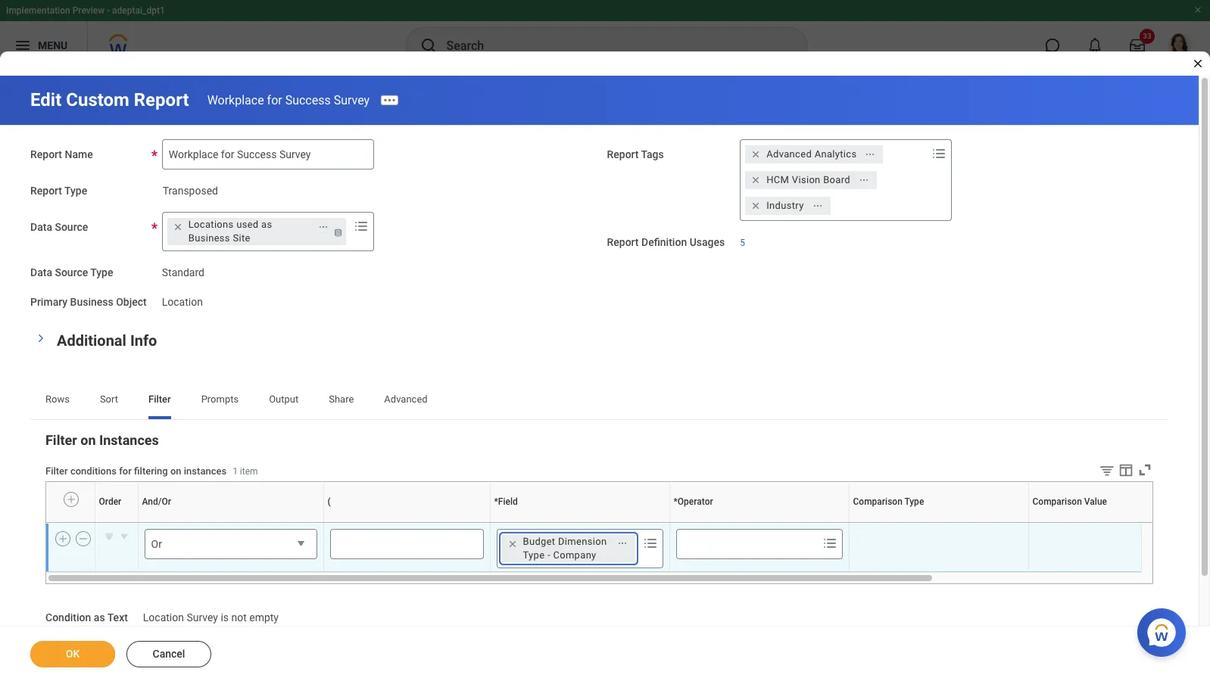 Task type: vqa. For each thing, say whether or not it's contained in the screenshot.
used
yes



Task type: describe. For each thing, give the bounding box(es) containing it.
empty
[[249, 612, 279, 624]]

location survey is not empty
[[143, 612, 279, 624]]

and/or button
[[229, 523, 232, 523]]

0 vertical spatial for
[[267, 93, 282, 107]]

standard
[[162, 267, 205, 279]]

report for report definition usages
[[607, 236, 639, 249]]

budget dimension type - company, press delete to clear value. option
[[502, 535, 635, 563]]

inbox large image
[[1131, 38, 1146, 53]]

filter on instances group
[[45, 432, 1211, 626]]

order for order
[[99, 497, 121, 508]]

condition as text
[[45, 612, 128, 624]]

( button
[[406, 523, 407, 523]]

search image
[[419, 36, 438, 55]]

comparison value column header
[[1029, 523, 1211, 524]]

1 vertical spatial on
[[170, 466, 182, 477]]

row element containing or
[[46, 524, 1211, 572]]

not
[[231, 612, 247, 624]]

edit custom report
[[30, 89, 189, 111]]

toolbar inside filter on instances group
[[1088, 462, 1154, 482]]

prompts
[[201, 394, 239, 405]]

as inside locations used as business site
[[261, 219, 272, 230]]

related actions image for industry
[[813, 201, 823, 211]]

0 vertical spatial prompts image
[[352, 217, 370, 236]]

survey inside filter on instances group
[[187, 612, 218, 624]]

related actions image
[[866, 149, 876, 160]]

filter on instances button
[[45, 432, 159, 448]]

advanced analytics, press delete to clear value. option
[[746, 145, 884, 164]]

filter for filter conditions for filtering on instances 1 item
[[45, 466, 68, 477]]

advanced for advanced
[[384, 394, 428, 405]]

click to view/edit grid preferences image
[[1118, 462, 1135, 479]]

0 horizontal spatial value
[[1085, 497, 1108, 508]]

0 vertical spatial and/or
[[142, 497, 171, 508]]

1 vertical spatial prompts image
[[821, 535, 839, 553]]

field button
[[579, 523, 581, 523]]

edit custom report dialog
[[0, 0, 1211, 682]]

hcm vision board, press delete to clear value. option
[[746, 171, 877, 189]]

location for location survey is not empty
[[143, 612, 184, 624]]

0 vertical spatial survey
[[334, 93, 370, 107]]

hcm
[[767, 174, 790, 186]]

condition
[[45, 612, 91, 624]]

location for location element
[[162, 296, 203, 308]]

analytics
[[815, 149, 857, 160]]

close edit custom report image
[[1193, 58, 1205, 70]]

report type
[[30, 185, 87, 197]]

additional info button
[[57, 332, 157, 350]]

locations used as business site
[[188, 219, 272, 244]]

5
[[740, 238, 746, 249]]

cancel
[[153, 649, 185, 661]]

industry element
[[767, 199, 804, 213]]

primary business object
[[30, 296, 147, 308]]

* for operator
[[674, 497, 678, 508]]

item
[[240, 467, 258, 477]]

row element containing order
[[46, 482, 1211, 523]]

report tags
[[607, 149, 664, 161]]

adeptai_dpt1
[[112, 5, 165, 16]]

is
[[221, 612, 229, 624]]

( inside row 'element'
[[328, 497, 331, 508]]

advanced analytics
[[767, 149, 857, 160]]

vision
[[792, 174, 821, 186]]

industry
[[767, 200, 804, 211]]

plus image
[[58, 532, 68, 546]]

budget dimension type - company
[[523, 536, 607, 561]]

primary
[[30, 296, 67, 308]]

0 horizontal spatial business
[[70, 296, 113, 308]]

close environment banner image
[[1194, 5, 1203, 14]]

- inside 'budget dimension type - company'
[[548, 550, 551, 561]]

locations
[[188, 219, 234, 230]]

locations used as business site element
[[188, 218, 310, 246]]

instances
[[99, 432, 159, 448]]

name
[[65, 149, 93, 161]]

workplace for success survey element
[[207, 93, 370, 107]]

hcm vision board element
[[767, 174, 851, 187]]

implementation preview -   adeptai_dpt1
[[6, 5, 165, 16]]

select to filter grid data image
[[1099, 463, 1116, 479]]

dimension
[[558, 536, 607, 548]]

tab list inside edit custom report main content
[[30, 383, 1169, 419]]

rows
[[45, 394, 70, 405]]

profile logan mcneil element
[[1159, 29, 1202, 62]]

industry, press delete to clear value. option
[[746, 197, 831, 215]]

none text field inside row 'element'
[[330, 529, 484, 560]]

filter on instances
[[45, 432, 159, 448]]

data for data source
[[30, 221, 52, 233]]

locations used as business site, press delete to clear value. option
[[167, 218, 346, 246]]

5 button
[[740, 237, 748, 249]]

board
[[824, 174, 851, 186]]

notifications large image
[[1088, 38, 1103, 53]]

data source
[[30, 221, 88, 233]]

* operator
[[674, 497, 714, 508]]

1 vertical spatial prompts image
[[641, 535, 660, 553]]

related actions image for budget dimension type - company
[[617, 539, 628, 550]]



Task type: locate. For each thing, give the bounding box(es) containing it.
location element
[[162, 293, 203, 308]]

minus image
[[78, 532, 89, 546]]

report for report tags
[[607, 149, 639, 161]]

prompts image
[[931, 145, 949, 163], [641, 535, 660, 553]]

operator button
[[758, 523, 761, 523]]

0 horizontal spatial prompts image
[[352, 217, 370, 236]]

x small image left budget
[[505, 537, 520, 552]]

related actions image for hcm vision board
[[859, 175, 870, 186]]

data up primary
[[30, 267, 52, 279]]

caret bottom image
[[101, 529, 116, 544]]

value down click to view/edit grid preferences image
[[1131, 523, 1132, 523]]

x small image for locations used as business site
[[170, 220, 185, 235]]

business down locations
[[188, 233, 230, 244]]

success
[[285, 93, 331, 107]]

output
[[269, 394, 299, 405]]

x small image
[[749, 147, 764, 162], [749, 173, 764, 188], [505, 537, 520, 552]]

-
[[107, 5, 110, 16], [548, 550, 551, 561]]

0 vertical spatial operator
[[678, 497, 714, 508]]

1 horizontal spatial (
[[406, 523, 407, 523]]

sort
[[100, 394, 118, 405]]

1 row element from the top
[[46, 482, 1211, 523]]

source up primary business object
[[55, 267, 88, 279]]

as left text
[[94, 612, 105, 624]]

related actions image
[[859, 175, 870, 186], [813, 201, 823, 211], [318, 222, 329, 232], [617, 539, 628, 550]]

filter
[[149, 394, 171, 405], [45, 432, 77, 448], [45, 466, 68, 477]]

filter right sort
[[149, 394, 171, 405]]

order up the order "column header"
[[99, 497, 121, 508]]

related actions image inside budget dimension type - company, press delete to clear value. option
[[617, 539, 628, 550]]

* field
[[494, 497, 518, 508]]

ok
[[66, 649, 80, 661]]

0 horizontal spatial advanced
[[384, 394, 428, 405]]

location
[[162, 296, 203, 308], [143, 612, 184, 624]]

and/or
[[142, 497, 171, 508], [229, 523, 232, 523]]

1 vertical spatial source
[[55, 267, 88, 279]]

filtering
[[134, 466, 168, 477]]

survey left is
[[187, 612, 218, 624]]

0 horizontal spatial operator
[[678, 497, 714, 508]]

1 horizontal spatial -
[[548, 550, 551, 561]]

1 horizontal spatial for
[[267, 93, 282, 107]]

additional info
[[57, 332, 157, 350]]

related actions image down related actions icon at the right top of the page
[[859, 175, 870, 186]]

data source type
[[30, 267, 113, 279]]

as inside filter on instances group
[[94, 612, 105, 624]]

implementation preview -   adeptai_dpt1 banner
[[0, 0, 1211, 70]]

report for report type
[[30, 185, 62, 197]]

1 vertical spatial location
[[143, 612, 184, 624]]

0 horizontal spatial -
[[107, 5, 110, 16]]

x small image left industry element
[[749, 199, 764, 214]]

0 horizontal spatial as
[[94, 612, 105, 624]]

edit
[[30, 89, 62, 111]]

related actions image right 'locations used as business site' element
[[318, 222, 329, 232]]

plus image
[[66, 493, 76, 507]]

data for data source type
[[30, 267, 52, 279]]

order for order and/or ( field operator comparison type comparison value
[[115, 523, 117, 523]]

2 vertical spatial x small image
[[505, 537, 520, 552]]

caret down image
[[116, 529, 131, 544]]

order column header
[[95, 523, 138, 524]]

0 vertical spatial data
[[30, 221, 52, 233]]

report up data source
[[30, 185, 62, 197]]

1
[[233, 467, 238, 477]]

source for data source
[[55, 221, 88, 233]]

type
[[64, 185, 87, 197], [90, 267, 113, 279], [905, 497, 925, 508], [940, 523, 942, 523], [523, 550, 545, 561]]

1 vertical spatial as
[[94, 612, 105, 624]]

0 horizontal spatial for
[[119, 466, 132, 477]]

1 vertical spatial value
[[1131, 523, 1132, 523]]

1 horizontal spatial advanced
[[767, 149, 812, 160]]

company
[[553, 550, 597, 561]]

tab list
[[30, 383, 1169, 419]]

0 vertical spatial field
[[498, 497, 518, 508]]

prompts image down the order and/or ( field operator comparison type comparison value
[[641, 535, 660, 553]]

Report Name text field
[[162, 139, 374, 170]]

related actions image down hcm vision board, press delete to clear value. option
[[813, 201, 823, 211]]

order
[[99, 497, 121, 508], [115, 523, 117, 523]]

source down report type
[[55, 221, 88, 233]]

1 horizontal spatial as
[[261, 219, 272, 230]]

filter up plus icon
[[45, 466, 68, 477]]

items selected list box
[[741, 142, 929, 218]]

field
[[498, 497, 518, 508], [579, 523, 580, 523]]

on right the filtering
[[170, 466, 182, 477]]

additional
[[57, 332, 126, 350]]

1 vertical spatial for
[[119, 466, 132, 477]]

x small image inside the locations used as business site, press delete to clear value. option
[[170, 220, 185, 235]]

comparison type button
[[936, 523, 943, 523]]

1 horizontal spatial field
[[579, 523, 580, 523]]

1 * from the left
[[494, 497, 498, 508]]

comparison type
[[854, 497, 925, 508]]

1 vertical spatial survey
[[187, 612, 218, 624]]

budget
[[523, 536, 556, 548]]

filter for filter on instances
[[45, 432, 77, 448]]

advanced
[[767, 149, 812, 160], [384, 394, 428, 405]]

business inside locations used as business site
[[188, 233, 230, 244]]

implementation
[[6, 5, 70, 16]]

0 vertical spatial on
[[81, 432, 96, 448]]

1 horizontal spatial survey
[[334, 93, 370, 107]]

0 horizontal spatial on
[[81, 432, 96, 448]]

report definition usages
[[607, 236, 725, 249]]

instances
[[184, 466, 227, 477]]

source
[[55, 221, 88, 233], [55, 267, 88, 279]]

1 vertical spatial order
[[115, 523, 117, 523]]

edit custom report main content
[[0, 76, 1211, 682]]

related actions image down the order and/or ( field operator comparison type comparison value
[[617, 539, 628, 550]]

x small image for industry
[[749, 199, 764, 214]]

- inside implementation preview -   adeptai_dpt1 banner
[[107, 5, 110, 16]]

data
[[30, 221, 52, 233], [30, 267, 52, 279]]

1 vertical spatial x small image
[[749, 173, 764, 188]]

survey right success
[[334, 93, 370, 107]]

1 horizontal spatial prompts image
[[931, 145, 949, 163]]

* for field
[[494, 497, 498, 508]]

0 horizontal spatial field
[[498, 497, 518, 508]]

conditions
[[70, 466, 117, 477]]

*
[[494, 497, 498, 508], [674, 497, 678, 508]]

2 row element from the top
[[46, 524, 1211, 572]]

preview
[[72, 5, 105, 16]]

1 horizontal spatial x small image
[[749, 199, 764, 214]]

usages
[[690, 236, 725, 249]]

for left the filtering
[[119, 466, 132, 477]]

related actions image inside industry, press delete to clear value. option
[[813, 201, 823, 211]]

fullscreen image
[[1137, 462, 1154, 479]]

survey
[[334, 93, 370, 107], [187, 612, 218, 624]]

1 vertical spatial advanced
[[384, 394, 428, 405]]

x small image
[[749, 199, 764, 214], [170, 220, 185, 235]]

or button
[[144, 529, 317, 560]]

- right preview
[[107, 5, 110, 16]]

0 vertical spatial (
[[328, 497, 331, 508]]

x small image left advanced analytics element
[[749, 147, 764, 162]]

toolbar
[[1088, 462, 1154, 482]]

for left success
[[267, 93, 282, 107]]

comparison value
[[1033, 497, 1108, 508]]

0 vertical spatial advanced
[[767, 149, 812, 160]]

0 horizontal spatial *
[[494, 497, 498, 508]]

1 vertical spatial -
[[548, 550, 551, 561]]

business
[[188, 233, 230, 244], [70, 296, 113, 308]]

0 vertical spatial business
[[188, 233, 230, 244]]

as
[[261, 219, 272, 230], [94, 612, 105, 624]]

object
[[116, 296, 147, 308]]

1 vertical spatial business
[[70, 296, 113, 308]]

Operator field
[[677, 531, 816, 558]]

0 vertical spatial order
[[99, 497, 121, 508]]

x small image left "hcm"
[[749, 173, 764, 188]]

x small image left locations
[[170, 220, 185, 235]]

budget dimension type - company element
[[523, 535, 609, 563]]

report name
[[30, 149, 93, 161]]

x small image for hcm
[[749, 173, 764, 188]]

0 vertical spatial filter
[[149, 394, 171, 405]]

0 horizontal spatial and/or
[[142, 497, 171, 508]]

advanced up "hcm"
[[767, 149, 812, 160]]

chevron down image
[[36, 329, 46, 347]]

2 source from the top
[[55, 267, 88, 279]]

related actions image inside the locations used as business site, press delete to clear value. option
[[318, 222, 329, 232]]

1 vertical spatial row element
[[46, 524, 1211, 572]]

cancel button
[[127, 642, 211, 668]]

0 vertical spatial as
[[261, 219, 272, 230]]

used
[[237, 219, 259, 230]]

2 vertical spatial filter
[[45, 466, 68, 477]]

filter for filter
[[149, 394, 171, 405]]

text
[[107, 612, 128, 624]]

1 horizontal spatial value
[[1131, 523, 1132, 523]]

on up conditions
[[81, 432, 96, 448]]

filter conditions for filtering on instances 1 item
[[45, 466, 258, 477]]

0 vertical spatial x small image
[[749, 147, 764, 162]]

definition
[[642, 236, 687, 249]]

0 horizontal spatial (
[[328, 497, 331, 508]]

or
[[151, 538, 162, 551]]

0 vertical spatial value
[[1085, 497, 1108, 508]]

location inside filter on instances group
[[143, 612, 184, 624]]

on
[[81, 432, 96, 448], [170, 466, 182, 477]]

as right used
[[261, 219, 272, 230]]

x small image inside industry, press delete to clear value. option
[[749, 199, 764, 214]]

field inside row 'element'
[[498, 497, 518, 508]]

1 horizontal spatial on
[[170, 466, 182, 477]]

comparison
[[854, 497, 903, 508], [1033, 497, 1083, 508], [936, 523, 940, 523], [1126, 523, 1130, 523]]

prompts image right related actions icon at the right top of the page
[[931, 145, 949, 163]]

1 horizontal spatial business
[[188, 233, 230, 244]]

and/or up or dropdown button
[[229, 523, 232, 523]]

report right custom
[[134, 89, 189, 111]]

filter down rows
[[45, 432, 77, 448]]

1 vertical spatial (
[[406, 523, 407, 523]]

advanced for advanced analytics
[[767, 149, 812, 160]]

0 horizontal spatial prompts image
[[641, 535, 660, 553]]

hcm vision board
[[767, 174, 851, 186]]

workday assistant region
[[1138, 603, 1193, 658]]

advanced inside option
[[767, 149, 812, 160]]

tab list containing rows
[[30, 383, 1169, 419]]

1 vertical spatial filter
[[45, 432, 77, 448]]

1 horizontal spatial and/or
[[229, 523, 232, 523]]

business down data source type
[[70, 296, 113, 308]]

report left the name
[[30, 149, 62, 161]]

for
[[267, 93, 282, 107], [119, 466, 132, 477]]

- down budget
[[548, 550, 551, 561]]

report left definition
[[607, 236, 639, 249]]

advanced right share
[[384, 394, 428, 405]]

0 vertical spatial location
[[162, 296, 203, 308]]

tags
[[641, 149, 664, 161]]

workplace for success survey
[[207, 93, 370, 107]]

None text field
[[330, 529, 484, 560]]

location up the cancel
[[143, 612, 184, 624]]

1 horizontal spatial *
[[674, 497, 678, 508]]

1 vertical spatial data
[[30, 267, 52, 279]]

location down standard
[[162, 296, 203, 308]]

ok button
[[30, 642, 115, 668]]

data down report type
[[30, 221, 52, 233]]

0 horizontal spatial x small image
[[170, 220, 185, 235]]

x small image inside advanced analytics, press delete to clear value. option
[[749, 147, 764, 162]]

1 data from the top
[[30, 221, 52, 233]]

data source type element
[[162, 258, 205, 280]]

report
[[134, 89, 189, 111], [30, 149, 62, 161], [607, 149, 639, 161], [30, 185, 62, 197], [607, 236, 639, 249]]

1 horizontal spatial operator
[[758, 523, 761, 523]]

0 horizontal spatial survey
[[187, 612, 218, 624]]

0 vertical spatial prompts image
[[931, 145, 949, 163]]

2 data from the top
[[30, 267, 52, 279]]

report for report name
[[30, 149, 62, 161]]

row element
[[46, 482, 1211, 523], [46, 524, 1211, 572]]

1 vertical spatial and/or
[[229, 523, 232, 523]]

(
[[328, 497, 331, 508], [406, 523, 407, 523]]

operator
[[678, 497, 714, 508], [758, 523, 761, 523]]

site
[[233, 233, 251, 244]]

type inside 'budget dimension type - company'
[[523, 550, 545, 561]]

and/or down filter conditions for filtering on instances 1 item
[[142, 497, 171, 508]]

1 source from the top
[[55, 221, 88, 233]]

row element down the order and/or ( field operator comparison type comparison value
[[46, 524, 1211, 572]]

share
[[329, 394, 354, 405]]

value up comparison value column header
[[1085, 497, 1108, 508]]

0 vertical spatial source
[[55, 221, 88, 233]]

0 vertical spatial row element
[[46, 482, 1211, 523]]

prompts image
[[352, 217, 370, 236], [821, 535, 839, 553]]

related actions image inside hcm vision board, press delete to clear value. option
[[859, 175, 870, 186]]

x small image for advanced
[[749, 147, 764, 162]]

0 vertical spatial -
[[107, 5, 110, 16]]

2 * from the left
[[674, 497, 678, 508]]

workplace
[[207, 93, 264, 107]]

value
[[1085, 497, 1108, 508], [1131, 523, 1132, 523]]

advanced analytics element
[[767, 148, 857, 161]]

custom
[[66, 89, 129, 111]]

1 vertical spatial operator
[[758, 523, 761, 523]]

order up caret bottom image
[[115, 523, 117, 523]]

1 horizontal spatial prompts image
[[821, 535, 839, 553]]

row element up dimension
[[46, 482, 1211, 523]]

info
[[130, 332, 157, 350]]

1 vertical spatial x small image
[[170, 220, 185, 235]]

1 vertical spatial field
[[579, 523, 580, 523]]

related actions image for locations used as business site
[[318, 222, 329, 232]]

x small image for budget
[[505, 537, 520, 552]]

report left tags
[[607, 149, 639, 161]]

for inside filter on instances group
[[119, 466, 132, 477]]

source for data source type
[[55, 267, 88, 279]]

0 vertical spatial x small image
[[749, 199, 764, 214]]

order and/or ( field operator comparison type comparison value
[[115, 523, 1132, 523]]



